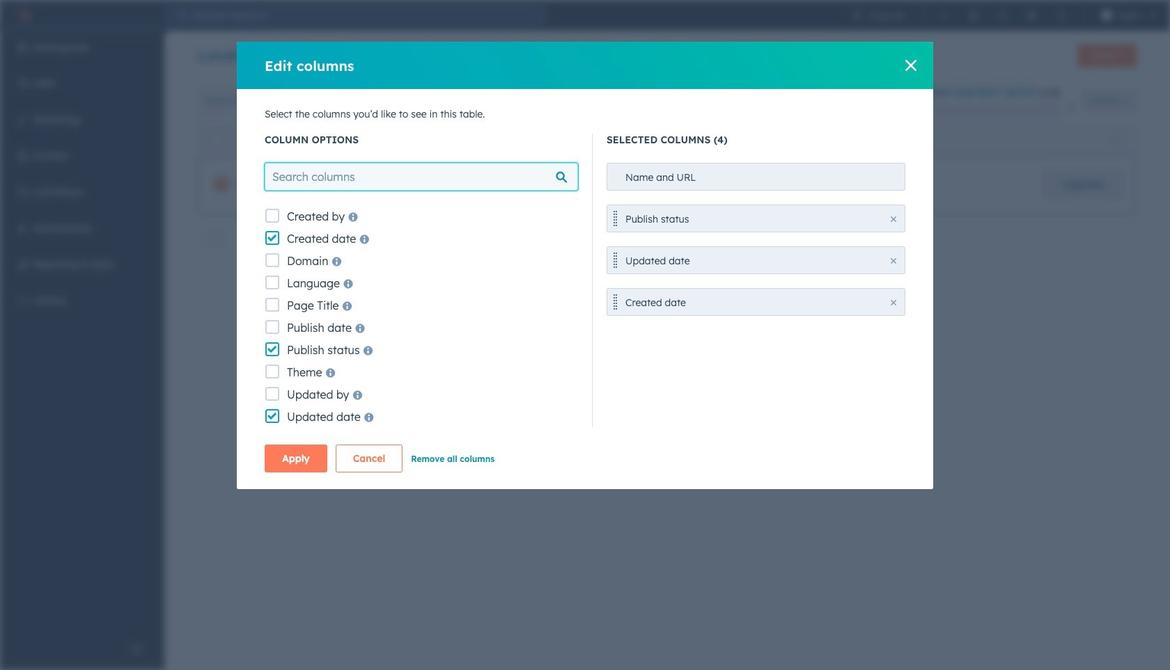 Task type: describe. For each thing, give the bounding box(es) containing it.
0 vertical spatial close image
[[906, 60, 917, 71]]

press to sort. image
[[1114, 134, 1119, 144]]

help image
[[997, 10, 1008, 21]]

2 vertical spatial close image
[[891, 258, 897, 264]]

1 horizontal spatial menu
[[843, 0, 1162, 31]]

0 horizontal spatial close image
[[891, 300, 897, 306]]

settings image
[[1026, 10, 1038, 21]]

1 vertical spatial close image
[[891, 217, 897, 222]]

notifications image
[[1056, 10, 1067, 21]]

Search content search field
[[198, 87, 407, 115]]

marketplaces image
[[968, 10, 979, 21]]

howard n/a image
[[1101, 10, 1112, 21]]

1 press to sort. element from the left
[[661, 134, 666, 146]]

0 horizontal spatial menu
[[0, 31, 164, 636]]

Search columns search field
[[265, 163, 578, 191]]



Task type: locate. For each thing, give the bounding box(es) containing it.
close image
[[906, 60, 917, 71], [891, 217, 897, 222], [891, 258, 897, 264]]

menu
[[843, 0, 1162, 31], [0, 31, 164, 636]]

0 horizontal spatial press to sort. element
[[661, 134, 666, 146]]

dialog
[[237, 42, 933, 490]]

press to sort. element
[[661, 134, 666, 146], [1114, 134, 1119, 146]]

progress bar
[[912, 104, 924, 116]]

1 horizontal spatial close image
[[1066, 104, 1074, 113]]

press to sort. image
[[661, 134, 666, 144]]

pagination navigation
[[556, 281, 682, 300]]

1 horizontal spatial press to sort. element
[[1114, 134, 1119, 146]]

banner
[[198, 40, 1137, 72]]

close image
[[1066, 104, 1074, 113], [891, 300, 897, 306]]

1 vertical spatial close image
[[891, 300, 897, 306]]

0 vertical spatial close image
[[1066, 104, 1074, 113]]

Search HubSpot search field
[[187, 4, 548, 26]]

2 press to sort. element from the left
[[1114, 134, 1119, 146]]



Task type: vqa. For each thing, say whether or not it's contained in the screenshot.
Settings
no



